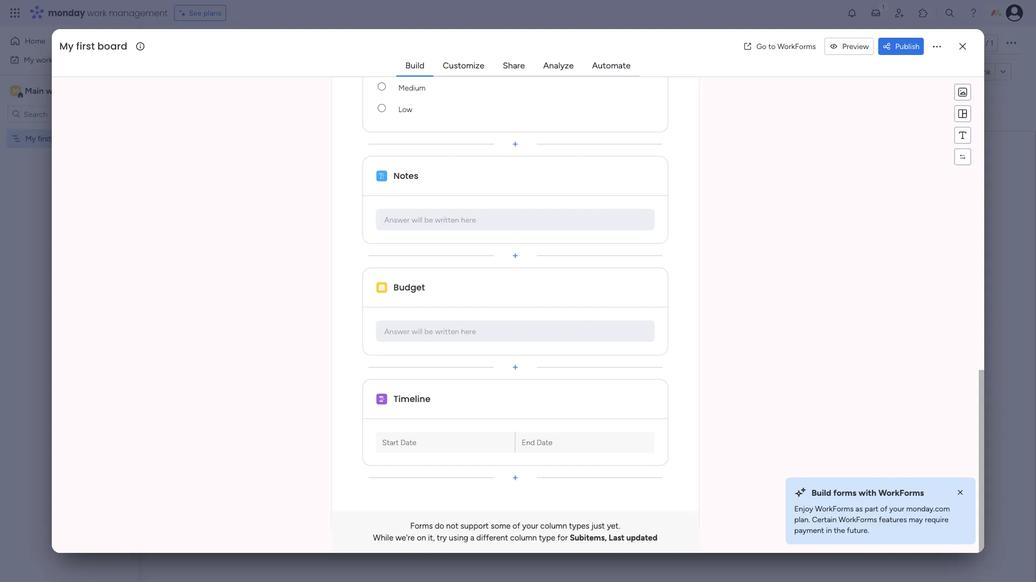 Task type: describe. For each thing, give the bounding box(es) containing it.
type
[[539, 534, 556, 544]]

link
[[980, 67, 991, 77]]

will for notes
[[412, 216, 423, 225]]

updated
[[627, 534, 658, 544]]

my inside field
[[59, 39, 74, 53]]

build for build form
[[569, 262, 588, 273]]

types
[[569, 522, 590, 532]]

see
[[189, 8, 202, 18]]

be for notes
[[425, 216, 433, 225]]

background color and image selector image
[[958, 87, 968, 98]]

start
[[382, 439, 399, 448]]

using
[[449, 534, 468, 544]]

preview button
[[825, 38, 874, 55]]

forms
[[834, 488, 857, 498]]

apps image
[[918, 8, 929, 18]]

answer for notes
[[385, 216, 410, 225]]

yet.
[[607, 522, 620, 532]]

form form
[[52, 0, 985, 554]]

1 menu image from the top
[[958, 108, 968, 119]]

end date
[[522, 439, 553, 448]]

my work button
[[6, 51, 116, 68]]

inbox image
[[871, 8, 881, 18]]

My first board field
[[57, 39, 134, 53]]

build link
[[397, 56, 433, 75]]

monday work management
[[48, 7, 168, 19]]

main workspace
[[25, 86, 89, 96]]

powered by
[[217, 67, 262, 77]]

start
[[519, 221, 549, 239]]

invite
[[965, 39, 984, 48]]

automate
[[592, 60, 631, 70]]

answer for budget
[[385, 327, 410, 337]]

of inside forms do not support some of your column types just yet. while we're on it, try using a different column type for subitems, last updated
[[513, 522, 520, 532]]

end
[[522, 439, 535, 448]]

analyze link
[[535, 56, 582, 75]]

workforms up certain in the right of the page
[[815, 505, 854, 514]]

last
[[609, 534, 625, 544]]

copy
[[942, 67, 960, 77]]

timeline
[[394, 394, 431, 406]]

publish button
[[878, 38, 924, 55]]

building
[[572, 221, 623, 239]]

management
[[109, 7, 168, 19]]

1 horizontal spatial by
[[552, 221, 568, 239]]

notes
[[394, 170, 419, 182]]

while
[[373, 534, 394, 544]]

board inside list box
[[53, 134, 73, 143]]

my inside button
[[24, 55, 34, 64]]

notifications image
[[847, 8, 858, 18]]

see plans
[[189, 8, 221, 18]]

timeline button
[[392, 391, 654, 409]]

build for build
[[405, 60, 425, 70]]

forms
[[410, 522, 433, 532]]

monday.com
[[906, 505, 950, 514]]

build forms with workforms alert
[[786, 478, 976, 545]]

form for copy form link
[[962, 67, 978, 77]]

add new question image for notes
[[510, 251, 521, 262]]

certain
[[812, 516, 837, 525]]

form for build form
[[591, 262, 609, 273]]

do
[[435, 522, 444, 532]]

0 vertical spatial your
[[627, 221, 655, 239]]

my inside list box
[[25, 134, 36, 143]]

date for end date
[[537, 439, 553, 448]]

close image
[[955, 488, 966, 499]]

of inside enjoy workforms as part of your monday.com plan. certain workforms features may require payment in the future.
[[881, 505, 888, 514]]

workspace image
[[10, 85, 21, 97]]

go to workforms
[[757, 42, 816, 51]]

0 vertical spatial by
[[253, 67, 262, 77]]

component__icon image for notes
[[376, 171, 387, 182]]

enjoy
[[795, 505, 813, 514]]

will for budget
[[412, 327, 423, 337]]

be for budget
[[425, 327, 433, 337]]

analyze
[[543, 60, 574, 70]]

tab list containing build
[[396, 55, 640, 77]]

plans
[[204, 8, 221, 18]]

help image
[[968, 8, 979, 18]]

forms do not support some of your column types just yet. while we're on it, try using a different column type for subitems, last updated
[[373, 522, 658, 544]]

workspace
[[46, 86, 89, 96]]

require
[[925, 516, 949, 525]]

1 vertical spatial column
[[510, 534, 537, 544]]

for
[[558, 534, 568, 544]]

preview
[[843, 42, 869, 51]]

customize link
[[434, 56, 493, 75]]

a
[[470, 534, 475, 544]]

start date
[[382, 439, 417, 448]]

add new question image
[[510, 473, 521, 484]]

low button
[[392, 98, 655, 119]]

my work
[[24, 55, 52, 64]]

first inside field
[[76, 39, 95, 53]]

notes button
[[392, 168, 654, 185]]

plan.
[[795, 516, 810, 525]]

written for notes
[[435, 216, 459, 225]]

date for start date
[[401, 439, 417, 448]]

just
[[592, 522, 605, 532]]

1 vertical spatial form
[[659, 221, 689, 239]]

try
[[437, 534, 447, 544]]

go
[[757, 42, 767, 51]]

monday
[[48, 7, 85, 19]]

1
[[991, 39, 994, 48]]

component__icon image for timeline
[[376, 395, 387, 405]]

enjoy workforms as part of your monday.com plan. certain workforms features may require payment in the future.
[[795, 505, 950, 536]]

home button
[[6, 32, 116, 50]]

Search in workspace field
[[23, 108, 90, 120]]

low
[[399, 105, 413, 114]]

it,
[[428, 534, 435, 544]]

1 image
[[879, 1, 888, 13]]

workspace selection element
[[10, 84, 90, 99]]

on
[[417, 534, 426, 544]]

customize
[[443, 60, 485, 70]]



Task type: vqa. For each thing, say whether or not it's contained in the screenshot.
Customize link
yes



Task type: locate. For each thing, give the bounding box(es) containing it.
answer will be written here down budget
[[385, 327, 476, 337]]

in
[[826, 527, 832, 536]]

my first board inside field
[[59, 39, 127, 53]]

payment
[[795, 527, 824, 536]]

form inside button
[[962, 67, 978, 77]]

answer will be written here for notes
[[385, 216, 476, 225]]

copy form link
[[942, 67, 991, 77]]

answer will be written here
[[385, 216, 476, 225], [385, 327, 476, 337]]

2 date from the left
[[537, 439, 553, 448]]

0 vertical spatial of
[[881, 505, 888, 514]]

invite members image
[[894, 8, 905, 18]]

1 answer will be written here from the top
[[385, 216, 476, 225]]

1 vertical spatial menu image
[[958, 130, 968, 141]]

option
[[0, 129, 138, 131]]

here for budget
[[461, 327, 476, 337]]

share
[[503, 60, 525, 70]]

as
[[856, 505, 863, 514]]

0 vertical spatial menu image
[[958, 108, 968, 119]]

2 vertical spatial add new question image
[[510, 363, 521, 374]]

0 horizontal spatial date
[[401, 439, 417, 448]]

form
[[962, 67, 978, 77], [659, 221, 689, 239], [591, 262, 609, 273]]

date right "start"
[[401, 439, 417, 448]]

build left forms
[[812, 488, 832, 498]]

automate link
[[584, 56, 639, 75]]

medium
[[399, 84, 426, 93]]

will
[[412, 216, 423, 225], [412, 327, 423, 337]]

build forms with workforms
[[812, 488, 924, 498]]

build inside build link
[[405, 60, 425, 70]]

add new question image up timeline button
[[510, 363, 521, 374]]

different
[[477, 534, 508, 544]]

1 vertical spatial your
[[890, 505, 905, 514]]

1 horizontal spatial date
[[537, 439, 553, 448]]

written
[[435, 216, 459, 225], [435, 327, 459, 337]]

1 vertical spatial my
[[24, 55, 34, 64]]

2 answer will be written here from the top
[[385, 327, 476, 337]]

0 vertical spatial will
[[412, 216, 423, 225]]

go to workforms button
[[739, 38, 820, 55]]

2 vertical spatial my
[[25, 134, 36, 143]]

subitems,
[[570, 534, 607, 544]]

add new question image up drag to reorder the question icon
[[510, 251, 521, 262]]

0 vertical spatial be
[[425, 216, 433, 225]]

be
[[425, 216, 433, 225], [425, 327, 433, 337]]

work
[[87, 7, 107, 19], [36, 55, 52, 64]]

1 horizontal spatial column
[[541, 522, 567, 532]]

drag to reorder the question image
[[510, 272, 521, 283]]

budget button
[[392, 280, 654, 297]]

workforms up the features
[[879, 488, 924, 498]]

component__icon image left the 'timeline'
[[376, 395, 387, 405]]

1 horizontal spatial work
[[87, 7, 107, 19]]

let's
[[489, 221, 516, 239]]

my first board inside list box
[[25, 134, 73, 143]]

0 horizontal spatial your
[[522, 522, 539, 532]]

main
[[25, 86, 44, 96]]

see plans button
[[174, 5, 226, 21]]

some
[[491, 522, 511, 532]]

2 vertical spatial component__icon image
[[376, 395, 387, 405]]

by right powered
[[253, 67, 262, 77]]

by right start
[[552, 221, 568, 239]]

/
[[986, 39, 989, 48]]

answer will be written here for budget
[[385, 327, 476, 337]]

3 add new question image from the top
[[510, 363, 521, 374]]

build form button
[[561, 257, 618, 278]]

1 vertical spatial will
[[412, 327, 423, 337]]

1 vertical spatial written
[[435, 327, 459, 337]]

answer will be written here down notes
[[385, 216, 476, 225]]

board down 'monday work management'
[[97, 39, 127, 53]]

form inside button
[[591, 262, 609, 273]]

2 horizontal spatial build
[[812, 488, 832, 498]]

add new question image up notes button
[[510, 139, 521, 150]]

2 menu image from the top
[[958, 130, 968, 141]]

component__icon image left notes
[[376, 171, 387, 182]]

component__icon image
[[376, 171, 387, 182], [376, 283, 387, 294], [376, 395, 387, 405]]

build
[[405, 60, 425, 70], [569, 262, 588, 273], [812, 488, 832, 498]]

1 vertical spatial by
[[552, 221, 568, 239]]

medium button
[[392, 76, 655, 98]]

your right building
[[627, 221, 655, 239]]

0 vertical spatial answer will be written here
[[385, 216, 476, 225]]

3 component__icon image from the top
[[376, 395, 387, 405]]

work right monday
[[87, 7, 107, 19]]

1 vertical spatial here
[[461, 327, 476, 337]]

add new question image for budget
[[510, 363, 521, 374]]

may
[[909, 516, 923, 525]]

0 horizontal spatial work
[[36, 55, 52, 64]]

date right end
[[537, 439, 553, 448]]

build form
[[569, 262, 609, 273]]

publish
[[896, 42, 920, 51]]

1 add new question image from the top
[[510, 139, 521, 150]]

build inside build forms with workforms alert
[[812, 488, 832, 498]]

2 add new question image from the top
[[510, 251, 521, 262]]

2 vertical spatial build
[[812, 488, 832, 498]]

column up type
[[541, 522, 567, 532]]

2 vertical spatial form
[[591, 262, 609, 273]]

menu image
[[958, 108, 968, 119], [958, 130, 968, 141]]

your
[[627, 221, 655, 239], [890, 505, 905, 514], [522, 522, 539, 532]]

1 vertical spatial first
[[38, 134, 51, 143]]

more actions image
[[932, 41, 942, 52]]

my first board list box
[[0, 127, 138, 294]]

1 date from the left
[[401, 439, 417, 448]]

0 vertical spatial my first board
[[59, 39, 127, 53]]

1 written from the top
[[435, 216, 459, 225]]

will down notes
[[412, 216, 423, 225]]

column left type
[[510, 534, 537, 544]]

copy form link button
[[922, 63, 995, 81]]

1 answer from the top
[[385, 216, 410, 225]]

0 horizontal spatial build
[[405, 60, 425, 70]]

0 vertical spatial written
[[435, 216, 459, 225]]

john smith image
[[1006, 4, 1023, 22]]

first down search in workspace field
[[38, 134, 51, 143]]

my first board down search in workspace field
[[25, 134, 73, 143]]

1 vertical spatial board
[[53, 134, 73, 143]]

1 horizontal spatial build
[[569, 262, 588, 273]]

by
[[253, 67, 262, 77], [552, 221, 568, 239]]

board inside field
[[97, 39, 127, 53]]

invite / 1
[[965, 39, 994, 48]]

share link
[[494, 56, 534, 75]]

let's start by building your form
[[489, 221, 689, 239]]

workforms inside button
[[778, 42, 816, 51]]

0 vertical spatial board
[[97, 39, 127, 53]]

add new question image
[[510, 139, 521, 150], [510, 251, 521, 262], [510, 363, 521, 374]]

component__icon image left budget
[[376, 283, 387, 294]]

search everything image
[[945, 8, 955, 18]]

build for build forms with workforms
[[812, 488, 832, 498]]

build down let's start by building your form
[[569, 262, 588, 273]]

written for budget
[[435, 327, 459, 337]]

1 vertical spatial add new question image
[[510, 251, 521, 262]]

work down home
[[36, 55, 52, 64]]

1 horizontal spatial form
[[659, 221, 689, 239]]

2 horizontal spatial form
[[962, 67, 978, 77]]

0 horizontal spatial board
[[53, 134, 73, 143]]

0 vertical spatial component__icon image
[[376, 171, 387, 182]]

0 horizontal spatial form
[[591, 262, 609, 273]]

your inside forms do not support some of your column types just yet. while we're on it, try using a different column type for subitems, last updated
[[522, 522, 539, 532]]

1 vertical spatial be
[[425, 327, 433, 337]]

my down search in workspace field
[[25, 134, 36, 143]]

support
[[461, 522, 489, 532]]

of right part
[[881, 505, 888, 514]]

work inside button
[[36, 55, 52, 64]]

first inside list box
[[38, 134, 51, 143]]

1 vertical spatial answer will be written here
[[385, 327, 476, 337]]

2 here from the top
[[461, 327, 476, 337]]

my first board
[[59, 39, 127, 53], [25, 134, 73, 143]]

2 written from the top
[[435, 327, 459, 337]]

2 vertical spatial your
[[522, 522, 539, 532]]

workforms right the to
[[778, 42, 816, 51]]

my first board down 'monday work management'
[[59, 39, 127, 53]]

customization tools toolbar
[[954, 84, 972, 166]]

answer down notes
[[385, 216, 410, 225]]

1 vertical spatial answer
[[385, 327, 410, 337]]

1 horizontal spatial board
[[97, 39, 127, 53]]

2 will from the top
[[412, 327, 423, 337]]

first down monday
[[76, 39, 95, 53]]

1 vertical spatial component__icon image
[[376, 283, 387, 294]]

2 be from the top
[[425, 327, 433, 337]]

part
[[865, 505, 879, 514]]

2 answer from the top
[[385, 327, 410, 337]]

2 component__icon image from the top
[[376, 283, 387, 294]]

date
[[401, 439, 417, 448], [537, 439, 553, 448]]

my right home
[[59, 39, 74, 53]]

work for monday
[[87, 7, 107, 19]]

your right some
[[522, 522, 539, 532]]

0 vertical spatial first
[[76, 39, 95, 53]]

workforms
[[778, 42, 816, 51], [879, 488, 924, 498], [815, 505, 854, 514], [839, 516, 877, 525]]

of right some
[[513, 522, 520, 532]]

2 horizontal spatial your
[[890, 505, 905, 514]]

to
[[769, 42, 776, 51]]

features
[[879, 516, 907, 525]]

1 component__icon image from the top
[[376, 171, 387, 182]]

0 vertical spatial answer
[[385, 216, 410, 225]]

tab list
[[396, 55, 640, 77]]

my down home
[[24, 55, 34, 64]]

1 here from the top
[[461, 216, 476, 225]]

we're
[[396, 534, 415, 544]]

board
[[97, 39, 127, 53], [53, 134, 73, 143]]

0 vertical spatial work
[[87, 7, 107, 19]]

m
[[12, 86, 19, 96]]

1 horizontal spatial your
[[627, 221, 655, 239]]

0 vertical spatial add new question image
[[510, 139, 521, 150]]

component__icon image for budget
[[376, 283, 387, 294]]

0 vertical spatial build
[[405, 60, 425, 70]]

home
[[25, 36, 45, 46]]

future.
[[847, 527, 869, 536]]

here
[[461, 216, 476, 225], [461, 327, 476, 337]]

your up the features
[[890, 505, 905, 514]]

1 be from the top
[[425, 216, 433, 225]]

here for notes
[[461, 216, 476, 225]]

workforms up future.
[[839, 516, 877, 525]]

0 vertical spatial column
[[541, 522, 567, 532]]

column
[[541, 522, 567, 532], [510, 534, 537, 544]]

budget
[[394, 282, 425, 294]]

1 horizontal spatial of
[[881, 505, 888, 514]]

0 horizontal spatial of
[[513, 522, 520, 532]]

powered
[[217, 67, 251, 77]]

your inside enjoy workforms as part of your monday.com plan. certain workforms features may require payment in the future.
[[890, 505, 905, 514]]

first
[[76, 39, 95, 53], [38, 134, 51, 143]]

board down search in workspace field
[[53, 134, 73, 143]]

not
[[446, 522, 459, 532]]

1 vertical spatial my first board
[[25, 134, 73, 143]]

build up medium
[[405, 60, 425, 70]]

select product image
[[10, 8, 21, 18]]

my
[[59, 39, 74, 53], [24, 55, 34, 64], [25, 134, 36, 143]]

workforms logo image
[[266, 63, 327, 81]]

0 horizontal spatial by
[[253, 67, 262, 77]]

invite / 1 button
[[945, 35, 999, 52]]

of
[[881, 505, 888, 514], [513, 522, 520, 532]]

build inside button
[[569, 262, 588, 273]]

the
[[834, 527, 845, 536]]

0 vertical spatial my
[[59, 39, 74, 53]]

1 vertical spatial work
[[36, 55, 52, 64]]

0 vertical spatial here
[[461, 216, 476, 225]]

0 horizontal spatial column
[[510, 534, 537, 544]]

with
[[859, 488, 877, 498]]

0 vertical spatial form
[[962, 67, 978, 77]]

0 horizontal spatial first
[[38, 134, 51, 143]]

answer down budget
[[385, 327, 410, 337]]

1 vertical spatial build
[[569, 262, 588, 273]]

1 will from the top
[[412, 216, 423, 225]]

1 vertical spatial of
[[513, 522, 520, 532]]

work for my
[[36, 55, 52, 64]]

answer
[[385, 216, 410, 225], [385, 327, 410, 337]]

will down budget
[[412, 327, 423, 337]]

1 horizontal spatial first
[[76, 39, 95, 53]]



